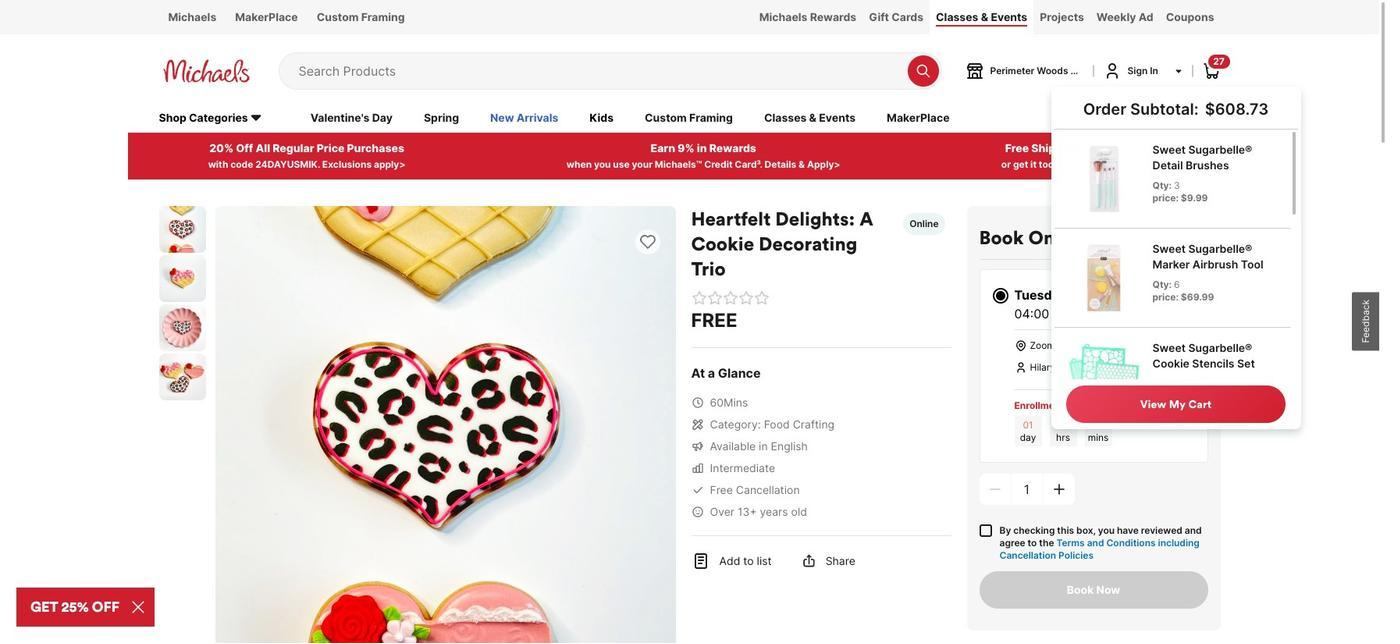 Task type: describe. For each thing, give the bounding box(es) containing it.
categories
[[189, 111, 248, 124]]

weekly ad
[[1097, 10, 1154, 23]]

$ inside 'sweet sugarbelle® marker airbrush tool qty: 6 price: $ 69.99'
[[1182, 291, 1188, 303]]

sign for sign in
[[69, 34, 91, 47]]

tabler image for online
[[692, 290, 707, 306]]

terms and conditions including cancellation policies
[[1000, 537, 1200, 561]]

perimeter
[[991, 65, 1035, 76]]

share
[[826, 554, 856, 568]]

intermediate
[[710, 461, 776, 475]]

classes for top classes & events link
[[936, 10, 979, 23]]

1 vertical spatial classes & events link
[[765, 110, 856, 127]]

button to decrement counter for number stepper element
[[980, 474, 1011, 505]]

stencils
[[1193, 357, 1235, 370]]

and inside terms and conditions including cancellation policies
[[1088, 537, 1105, 549]]

0 vertical spatial makerplace link
[[226, 0, 307, 34]]

mins
[[1089, 432, 1109, 443]]

available
[[710, 440, 756, 453]]

earn 9% in rewards when you use your michaels™ credit card³. details & apply>
[[567, 141, 841, 170]]

cookie inside heartfelt delights: a cookie decorating trio
[[692, 232, 755, 255]]

january
[[1073, 287, 1123, 303]]

order subtotal: $ 608.73
[[1084, 100, 1269, 119]]

price
[[317, 141, 345, 154]]

by checking this box, you have reviewed and agree to the
[[1000, 525, 1202, 549]]

orders
[[1099, 141, 1136, 154]]

sweet sugarbelle® cookie stencils set qty: 3
[[1153, 341, 1256, 389]]

this
[[1058, 525, 1075, 536]]

spring link
[[424, 110, 459, 127]]

shopping cart icon header image
[[1202, 62, 1221, 80]]

english
[[771, 440, 808, 453]]

0 vertical spatial $
[[1206, 100, 1216, 119]]

new arrivals link
[[491, 110, 559, 127]]

shop categories link
[[159, 110, 279, 127]]

book now button
[[980, 571, 1209, 609]]

tabler image for 60
[[692, 418, 704, 431]]

qty: for sweet sugarbelle® marker airbrush tool
[[1153, 279, 1172, 290]]

close
[[1067, 400, 1091, 411]]

michaels rewards link
[[753, 0, 863, 34]]

tooltip containing order subtotal:
[[1052, 87, 1302, 429]]

pm for 04:00
[[1053, 306, 1072, 322]]

detail
[[1153, 158, 1184, 172]]

hilary gudgel
[[1031, 361, 1090, 373]]

kids link
[[590, 110, 614, 127]]

20%
[[209, 141, 234, 154]]

now
[[1097, 584, 1121, 597]]

old
[[792, 505, 808, 518]]

crafting
[[793, 418, 835, 431]]

search button image
[[916, 63, 931, 79]]

shop
[[159, 111, 187, 124]]

1 horizontal spatial events
[[991, 10, 1028, 23]]

arrivals
[[517, 111, 559, 124]]

a
[[708, 365, 716, 381]]

tuesday, january 30
[[1015, 287, 1142, 303]]

new arrivals
[[491, 111, 559, 124]]

hilary
[[1031, 361, 1056, 373]]

food
[[764, 418, 790, 431]]

07
[[1093, 419, 1104, 431]]

framing for the leftmost custom framing link
[[361, 10, 405, 23]]

0 vertical spatial classes & events link
[[930, 0, 1034, 34]]

category: food crafting
[[710, 418, 835, 431]]

in inside earn 9% in rewards when you use your michaels™ credit card³. details & apply>
[[697, 141, 707, 154]]

in inside button
[[94, 34, 103, 47]]

on
[[1083, 141, 1096, 154]]

category:
[[710, 418, 761, 431]]

day
[[372, 111, 393, 124]]

makerplace for "makerplace" "link" to the bottom
[[887, 111, 950, 124]]

with inside free shipping on orders $49+ or get it today with curbside pickup>
[[1068, 158, 1088, 170]]

reviewed
[[1142, 525, 1183, 536]]

it
[[1031, 158, 1037, 170]]

kids
[[590, 111, 614, 124]]

pm for 05:00
[[1123, 306, 1142, 322]]

at a glance
[[692, 365, 761, 381]]

04:00 pm
[[1015, 306, 1072, 322]]

shop categories
[[159, 111, 248, 124]]

set
[[1238, 357, 1256, 370]]

view my cart button
[[1067, 386, 1286, 423]]

free shipping on orders $49+ or get it today with curbside pickup>
[[1002, 141, 1172, 170]]

custom for the right custom framing link
[[645, 111, 687, 124]]

cookie inside sweet sugarbelle® cookie stencils set qty: 3
[[1153, 357, 1190, 370]]

decorating
[[759, 232, 858, 255]]

gudgel
[[1059, 361, 1090, 373]]

04:00
[[1015, 306, 1050, 322]]

02 hrs
[[1057, 419, 1071, 443]]

or
[[1002, 158, 1012, 170]]

delights:
[[776, 207, 855, 230]]

airbrush
[[1193, 257, 1239, 271]]

sweet sugarbelle® detail brushes qty: 3 price: $ 9.99
[[1153, 143, 1253, 204]]

get
[[1014, 158, 1029, 170]]

button to increment counter for number stepper element
[[1044, 474, 1075, 505]]

card³.
[[735, 158, 763, 170]]

sweet sugarbelle® detail brushes image
[[1067, 142, 1141, 215]]

perimeter woods shopping center button
[[966, 62, 1148, 80]]

conditions
[[1107, 537, 1156, 549]]

free for free cancellation
[[710, 483, 733, 497]]

tabler image for zoom meeting
[[1015, 361, 1027, 374]]

sweet for sweet sugarbelle® cookie stencils set
[[1153, 341, 1186, 354]]

years
[[760, 505, 789, 518]]

enrollment
[[1015, 400, 1065, 411]]

your
[[632, 158, 653, 170]]

earn
[[651, 141, 676, 154]]

the
[[1040, 537, 1055, 549]]

pickup>
[[1134, 158, 1172, 170]]

michaels™
[[655, 158, 703, 170]]

makerplace for "makerplace" "link" to the top
[[235, 10, 298, 23]]

perimeter woods shopping center
[[991, 65, 1148, 76]]

in inside option group
[[1094, 400, 1102, 411]]

0 vertical spatial cancellation
[[736, 483, 800, 497]]

with inside 20% off all regular price purchases with code 24dayusmik. exclusions apply>
[[208, 158, 228, 170]]

shopping
[[1071, 65, 1114, 76]]

classes for bottom classes & events link
[[765, 111, 807, 124]]

michaels for michaels
[[168, 10, 217, 23]]

sugarbelle® for brushes
[[1189, 143, 1253, 156]]

tuesday,
[[1015, 287, 1070, 303]]

rewards inside earn 9% in rewards when you use your michaels™ credit card³. details & apply>
[[710, 141, 757, 154]]

coupons
[[1167, 10, 1215, 23]]

view
[[1141, 397, 1167, 411]]



Task type: locate. For each thing, give the bounding box(es) containing it.
02
[[1058, 419, 1070, 431]]

tabler image
[[692, 290, 707, 306], [738, 290, 754, 306], [1015, 361, 1027, 374], [692, 418, 704, 431]]

sign inside dropdown button
[[1128, 65, 1148, 76]]

0 horizontal spatial sign
[[69, 34, 91, 47]]

3 inside sweet sugarbelle® cookie stencils set qty: 3
[[1175, 378, 1181, 389]]

1 vertical spatial cancellation
[[1000, 550, 1057, 561]]

pm
[[1053, 306, 1072, 322], [1123, 306, 1142, 322]]

to down checking
[[1028, 537, 1038, 549]]

coupons link
[[1160, 0, 1221, 34]]

& up apply>
[[810, 111, 817, 124]]

cards
[[892, 10, 924, 23]]

cookie up view my cart
[[1153, 357, 1190, 370]]

button to increment counter for number stepper image
[[1052, 482, 1067, 497]]

1 vertical spatial to
[[744, 554, 754, 568]]

free inside free shipping on orders $49+ or get it today with curbside pickup>
[[1006, 141, 1030, 154]]

0 vertical spatial you
[[594, 158, 611, 170]]

qty: left 6
[[1153, 279, 1172, 290]]

1 horizontal spatial and
[[1185, 525, 1202, 536]]

custom framing for the right custom framing link
[[645, 111, 733, 124]]

1 vertical spatial qty:
[[1153, 279, 1172, 290]]

0 horizontal spatial classes & events link
[[765, 110, 856, 127]]

to
[[1028, 537, 1038, 549], [744, 554, 754, 568]]

0 vertical spatial rewards
[[810, 10, 857, 23]]

sign in
[[69, 34, 103, 47]]

online left class
[[1029, 225, 1088, 249]]

0 horizontal spatial makerplace link
[[226, 0, 307, 34]]

tool
[[1242, 257, 1264, 271]]

1 horizontal spatial sign
[[1128, 65, 1148, 76]]

tabler image inside share dropdown button
[[802, 554, 817, 569]]

1 michaels from the left
[[168, 10, 217, 23]]

valentine's
[[311, 111, 370, 124]]

0 horizontal spatial michaels
[[168, 10, 217, 23]]

with down on
[[1068, 158, 1088, 170]]

0 horizontal spatial makerplace
[[235, 10, 298, 23]]

0 horizontal spatial &
[[799, 158, 805, 170]]

classes & events link up the perimeter
[[930, 0, 1034, 34]]

tabler image up free
[[692, 290, 707, 306]]

sugarbelle® inside 'sweet sugarbelle® marker airbrush tool qty: 6 price: $ 69.99'
[[1189, 242, 1253, 255]]

option group containing tuesday, january 30
[[980, 269, 1209, 463]]

custom framing link
[[307, 0, 414, 34], [645, 110, 733, 127]]

classes up the details at the top right of the page
[[765, 111, 807, 124]]

1 horizontal spatial online
[[1029, 225, 1088, 249]]

1 price: from the top
[[1153, 192, 1179, 204]]

online
[[910, 218, 939, 229], [1029, 225, 1088, 249]]

sugarbelle® up airbrush on the right top of the page
[[1189, 242, 1253, 255]]

tooltip
[[1052, 87, 1302, 429]]

glance
[[718, 365, 761, 381]]

makerplace right 'michaels' link
[[235, 10, 298, 23]]

0 horizontal spatial online
[[910, 218, 939, 229]]

1 horizontal spatial cancellation
[[1000, 550, 1057, 561]]

0 horizontal spatial custom framing
[[317, 10, 405, 23]]

sugarbelle® inside sweet sugarbelle® cookie stencils set qty: 3
[[1189, 341, 1253, 354]]

0 horizontal spatial book
[[980, 225, 1024, 249]]

new
[[491, 111, 514, 124]]

share button
[[802, 552, 856, 571]]

michaels rewards
[[760, 10, 857, 23]]

1 vertical spatial $
[[1182, 192, 1188, 204]]

classes & events for top classes & events link
[[936, 10, 1028, 23]]

events
[[991, 10, 1028, 23], [820, 111, 856, 124]]

1 horizontal spatial framing
[[690, 111, 733, 124]]

michaels link
[[159, 0, 226, 34]]

rewards
[[810, 10, 857, 23], [710, 141, 757, 154]]

1 horizontal spatial you
[[1099, 525, 1115, 536]]

in
[[94, 34, 103, 47], [697, 141, 707, 154], [1094, 400, 1102, 411], [759, 440, 768, 453]]

curbside
[[1090, 158, 1132, 170]]

over 13+ years old
[[710, 505, 808, 518]]

0 horizontal spatial cookie
[[692, 232, 755, 255]]

free up get
[[1006, 141, 1030, 154]]

0 horizontal spatial to
[[744, 554, 754, 568]]

view my cart
[[1141, 397, 1212, 411]]

3 qty: from the top
[[1153, 378, 1172, 389]]

0 horizontal spatial rewards
[[710, 141, 757, 154]]

all
[[256, 141, 270, 154]]

1 horizontal spatial classes & events link
[[930, 0, 1034, 34]]

you inside by checking this box, you have reviewed and agree to the
[[1099, 525, 1115, 536]]

0 vertical spatial free
[[1006, 141, 1030, 154]]

0 horizontal spatial classes & events
[[765, 111, 856, 124]]

cookie down heartfelt at top
[[692, 232, 755, 255]]

0 vertical spatial and
[[1185, 525, 1202, 536]]

qty: down detail
[[1153, 179, 1172, 191]]

in
[[1151, 65, 1159, 76]]

0 vertical spatial classes
[[936, 10, 979, 23]]

tabler image inside option group
[[1015, 340, 1027, 352]]

1 vertical spatial events
[[820, 111, 856, 124]]

you up terms and conditions including cancellation policies
[[1099, 525, 1115, 536]]

have
[[1118, 525, 1139, 536]]

free for free shipping on orders $49+ or get it today with curbside pickup>
[[1006, 141, 1030, 154]]

price: inside sweet sugarbelle® detail brushes qty: 3 price: $ 9.99
[[1153, 192, 1179, 204]]

checking
[[1014, 525, 1055, 536]]

weekly ad link
[[1091, 0, 1160, 34]]

tabler image left hilary
[[1015, 361, 1027, 374]]

details
[[765, 158, 797, 170]]

sign for sign in
[[1128, 65, 1148, 76]]

1 vertical spatial 3
[[1175, 378, 1181, 389]]

sugarbelle® for airbrush
[[1189, 242, 1253, 255]]

trio
[[692, 257, 726, 280]]

3 up my
[[1175, 378, 1181, 389]]

book for book online class
[[980, 225, 1024, 249]]

sweet up marker
[[1153, 242, 1186, 255]]

0 horizontal spatial pm
[[1053, 306, 1072, 322]]

2 vertical spatial $
[[1182, 291, 1188, 303]]

0 horizontal spatial custom
[[317, 10, 359, 23]]

0 vertical spatial sign
[[69, 34, 91, 47]]

1 horizontal spatial to
[[1028, 537, 1038, 549]]

classes & events for bottom classes & events link
[[765, 111, 856, 124]]

michaels for michaels rewards
[[760, 10, 808, 23]]

sugarbelle® up 'stencils'
[[1189, 341, 1253, 354]]

sugarbelle® for stencils
[[1189, 341, 1253, 354]]

2 sweet from the top
[[1153, 242, 1186, 255]]

None text field
[[1012, 474, 1043, 505]]

0 vertical spatial makerplace
[[235, 10, 298, 23]]

1 vertical spatial custom framing
[[645, 111, 733, 124]]

price: left 9.99
[[1153, 192, 1179, 204]]

2 price: from the top
[[1153, 291, 1179, 303]]

qty: for sweet sugarbelle® cookie stencils set
[[1153, 378, 1172, 389]]

sign inside button
[[69, 34, 91, 47]]

sugarbelle® up brushes
[[1189, 143, 1253, 156]]

1 sugarbelle® from the top
[[1189, 143, 1253, 156]]

1 horizontal spatial makerplace
[[887, 111, 950, 124]]

2 pm from the left
[[1123, 306, 1142, 322]]

1 horizontal spatial rewards
[[810, 10, 857, 23]]

3
[[1175, 179, 1181, 191], [1175, 378, 1181, 389]]

0 horizontal spatial and
[[1088, 537, 1105, 549]]

and down box,
[[1088, 537, 1105, 549]]

$ down marker
[[1182, 291, 1188, 303]]

policies
[[1059, 550, 1094, 561]]

sweet up detail
[[1153, 143, 1186, 156]]

1 vertical spatial rewards
[[710, 141, 757, 154]]

heartfelt delights: a cookie decorating trio image
[[159, 206, 206, 253], [215, 206, 676, 644], [159, 255, 206, 302], [159, 304, 206, 351], [159, 354, 206, 400]]

0 vertical spatial custom
[[317, 10, 359, 23]]

2 vertical spatial sweet
[[1153, 341, 1186, 354]]

events left projects
[[991, 10, 1028, 23]]

marker
[[1153, 257, 1191, 271]]

qty: inside sweet sugarbelle® cookie stencils set qty: 3
[[1153, 378, 1172, 389]]

makerplace link
[[226, 0, 307, 34], [887, 110, 950, 127]]

shipping
[[1032, 141, 1080, 154]]

sweet inside 'sweet sugarbelle® marker airbrush tool qty: 6 price: $ 69.99'
[[1153, 242, 1186, 255]]

sweet inside sweet sugarbelle® cookie stencils set qty: 3
[[1153, 341, 1186, 354]]

2 michaels from the left
[[760, 10, 808, 23]]

qty: up view at right
[[1153, 378, 1172, 389]]

cancellation up years
[[736, 483, 800, 497]]

to inside dropdown button
[[744, 554, 754, 568]]

gift cards link
[[863, 0, 930, 34]]

and up the including
[[1185, 525, 1202, 536]]

sweet sugarbelle® marker airbrush tool qty: 6 price: $ 69.99
[[1153, 242, 1264, 303]]

0 vertical spatial 3
[[1175, 179, 1181, 191]]

05:00 pm est
[[1085, 306, 1169, 322]]

1 vertical spatial free
[[710, 483, 733, 497]]

tabler image
[[197, 139, 212, 154], [707, 290, 723, 306], [723, 290, 738, 306], [754, 290, 770, 306], [1015, 340, 1027, 352], [692, 397, 704, 409], [692, 440, 704, 453], [692, 462, 704, 475], [692, 484, 704, 497], [692, 506, 704, 518], [692, 552, 710, 571], [802, 554, 817, 569]]

classes & events up the perimeter
[[936, 10, 1028, 23]]

1 vertical spatial custom framing link
[[645, 110, 733, 127]]

sign in
[[1128, 65, 1159, 76]]

0 horizontal spatial classes
[[765, 111, 807, 124]]

heartfelt
[[692, 207, 771, 230]]

classes right cards
[[936, 10, 979, 23]]

by
[[1000, 525, 1012, 536]]

1 horizontal spatial with
[[1068, 158, 1088, 170]]

2 qty: from the top
[[1153, 279, 1172, 290]]

credit
[[705, 158, 733, 170]]

framing for the right custom framing link
[[690, 111, 733, 124]]

book for book now
[[1068, 584, 1095, 597]]

0 horizontal spatial framing
[[361, 10, 405, 23]]

0 horizontal spatial with
[[208, 158, 228, 170]]

9%
[[678, 141, 695, 154]]

book left now
[[1068, 584, 1095, 597]]

pm down the 30
[[1123, 306, 1142, 322]]

classes
[[936, 10, 979, 23], [765, 111, 807, 124]]

tabler image inside option group
[[1015, 361, 1027, 374]]

cancellation inside terms and conditions including cancellation policies
[[1000, 550, 1057, 561]]

1 vertical spatial sugarbelle®
[[1189, 242, 1253, 255]]

pm down tuesday, january 30
[[1053, 306, 1072, 322]]

1 vertical spatial classes
[[765, 111, 807, 124]]

sweet sugarbelle® marker airbrush tool image
[[1067, 241, 1141, 314]]

valentine's day
[[311, 111, 393, 124]]

cancellation down "agree"
[[1000, 550, 1057, 561]]

classes & events link
[[930, 0, 1034, 34], [765, 110, 856, 127]]

$ inside sweet sugarbelle® detail brushes qty: 3 price: $ 9.99
[[1182, 192, 1188, 204]]

book inside button
[[1068, 584, 1095, 597]]

book up tuesday,
[[980, 225, 1024, 249]]

price: down 6
[[1153, 291, 1179, 303]]

0 vertical spatial events
[[991, 10, 1028, 23]]

1 vertical spatial classes & events
[[765, 111, 856, 124]]

1 3 from the top
[[1175, 179, 1181, 191]]

1 horizontal spatial pm
[[1123, 306, 1142, 322]]

classes & events up apply>
[[765, 111, 856, 124]]

1 vertical spatial sign
[[1128, 65, 1148, 76]]

1 qty: from the top
[[1153, 179, 1172, 191]]

1 vertical spatial and
[[1088, 537, 1105, 549]]

1 vertical spatial you
[[1099, 525, 1115, 536]]

0 vertical spatial to
[[1028, 537, 1038, 549]]

60 mins
[[710, 396, 748, 409]]

1 with from the left
[[208, 158, 228, 170]]

free
[[692, 309, 738, 332]]

qty: inside sweet sugarbelle® detail brushes qty: 3 price: $ 9.99
[[1153, 179, 1172, 191]]

book now
[[1068, 584, 1121, 597]]

sweet inside sweet sugarbelle® detail brushes qty: 3 price: $ 9.99
[[1153, 143, 1186, 156]]

1 vertical spatial book
[[1068, 584, 1095, 597]]

brushes
[[1186, 158, 1230, 172]]

cart
[[1189, 397, 1212, 411]]

3 sugarbelle® from the top
[[1189, 341, 1253, 354]]

0 vertical spatial cookie
[[692, 232, 755, 255]]

2 vertical spatial qty:
[[1153, 378, 1172, 389]]

free
[[1006, 141, 1030, 154], [710, 483, 733, 497]]

0 vertical spatial custom framing link
[[307, 0, 414, 34]]

projects link
[[1034, 0, 1091, 34]]

3 down detail
[[1175, 179, 1181, 191]]

price: inside 'sweet sugarbelle® marker airbrush tool qty: 6 price: $ 69.99'
[[1153, 291, 1179, 303]]

sign in button
[[1103, 62, 1184, 80]]

05:00
[[1085, 306, 1120, 322]]

1 horizontal spatial book
[[1068, 584, 1095, 597]]

1 vertical spatial makerplace link
[[887, 110, 950, 127]]

you left use
[[594, 158, 611, 170]]

Search Input field
[[299, 53, 900, 89]]

sugarbelle® inside sweet sugarbelle® detail brushes qty: 3 price: $ 9.99
[[1189, 143, 1253, 156]]

$ down shopping cart icon header
[[1206, 100, 1216, 119]]

sweet for sweet sugarbelle® marker airbrush tool
[[1153, 242, 1186, 255]]

1 vertical spatial price:
[[1153, 291, 1179, 303]]

classes & events
[[936, 10, 1028, 23], [765, 111, 856, 124]]

6
[[1175, 279, 1180, 290]]

0 horizontal spatial cancellation
[[736, 483, 800, 497]]

3 inside sweet sugarbelle® detail brushes qty: 3 price: $ 9.99
[[1175, 179, 1181, 191]]

with down 20%
[[208, 158, 228, 170]]

you inside earn 9% in rewards when you use your michaels™ credit card³. details & apply>
[[594, 158, 611, 170]]

2 horizontal spatial &
[[982, 10, 989, 23]]

& inside earn 9% in rewards when you use your michaels™ credit card³. details & apply>
[[799, 158, 805, 170]]

1 horizontal spatial custom framing link
[[645, 110, 733, 127]]

1 vertical spatial cookie
[[1153, 357, 1190, 370]]

1 horizontal spatial &
[[810, 111, 817, 124]]

heart image
[[638, 233, 657, 251]]

class
[[1092, 225, 1140, 249]]

zoom meeting
[[1031, 340, 1094, 351]]

1 horizontal spatial cookie
[[1153, 357, 1190, 370]]

makerplace
[[235, 10, 298, 23], [887, 111, 950, 124]]

apply>
[[808, 158, 841, 170]]

0 horizontal spatial free
[[710, 483, 733, 497]]

1 horizontal spatial makerplace link
[[887, 110, 950, 127]]

0 vertical spatial book
[[980, 225, 1024, 249]]

to inside by checking this box, you have reviewed and agree to the
[[1028, 537, 1038, 549]]

heartfelt delights: a cookie decorating trio
[[692, 207, 878, 280]]

tabler image left the category: on the right of page
[[692, 418, 704, 431]]

online right a
[[910, 218, 939, 229]]

2 vertical spatial &
[[799, 158, 805, 170]]

classes & events link up apply>
[[765, 110, 856, 127]]

0 vertical spatial framing
[[361, 10, 405, 23]]

zoom
[[1031, 340, 1056, 351]]

0 vertical spatial sugarbelle®
[[1189, 143, 1253, 156]]

0 horizontal spatial events
[[820, 111, 856, 124]]

1 pm from the left
[[1053, 306, 1072, 322]]

2 3 from the top
[[1175, 378, 1181, 389]]

purchases
[[347, 141, 405, 154]]

& right cards
[[982, 10, 989, 23]]

1 vertical spatial custom
[[645, 111, 687, 124]]

sweet sugarbelle® cookie stencils set image
[[1067, 340, 1141, 414]]

0 vertical spatial qty:
[[1153, 179, 1172, 191]]

2 sugarbelle® from the top
[[1189, 242, 1253, 255]]

free up over
[[710, 483, 733, 497]]

add to list button
[[692, 552, 791, 571]]

custom for the leftmost custom framing link
[[317, 10, 359, 23]]

tabler image down heartfelt delights: a cookie decorating trio
[[738, 290, 754, 306]]

1 vertical spatial &
[[810, 111, 817, 124]]

off
[[236, 141, 253, 154]]

1 horizontal spatial custom
[[645, 111, 687, 124]]

to left list
[[744, 554, 754, 568]]

0 horizontal spatial you
[[594, 158, 611, 170]]

13+
[[738, 505, 757, 518]]

$
[[1206, 100, 1216, 119], [1182, 192, 1188, 204], [1182, 291, 1188, 303]]

rewards up credit
[[710, 141, 757, 154]]

2 with from the left
[[1068, 158, 1088, 170]]

1 vertical spatial framing
[[690, 111, 733, 124]]

1 horizontal spatial classes & events
[[936, 10, 1028, 23]]

woods
[[1037, 65, 1069, 76]]

custom framing for the leftmost custom framing link
[[317, 10, 405, 23]]

order
[[1084, 100, 1127, 119]]

1 vertical spatial sweet
[[1153, 242, 1186, 255]]

button to decrement counter for number stepper image
[[988, 482, 1003, 497]]

weekly
[[1097, 10, 1137, 23]]

at
[[692, 365, 705, 381]]

1 vertical spatial makerplace
[[887, 111, 950, 124]]

07 mins
[[1089, 419, 1109, 443]]

sweet for sweet sugarbelle® detail brushes
[[1153, 143, 1186, 156]]

& right the details at the top right of the page
[[799, 158, 805, 170]]

option group
[[980, 269, 1209, 463]]

0 vertical spatial classes & events
[[936, 10, 1028, 23]]

$ down detail
[[1182, 192, 1188, 204]]

27
[[1214, 55, 1225, 67]]

spring
[[424, 111, 459, 124]]

rewards left gift
[[810, 10, 857, 23]]

makerplace inside "link"
[[235, 10, 298, 23]]

1 sweet from the top
[[1153, 143, 1186, 156]]

est
[[1146, 306, 1169, 322]]

and inside by checking this box, you have reviewed and agree to the
[[1185, 525, 1202, 536]]

0 horizontal spatial custom framing link
[[307, 0, 414, 34]]

1 horizontal spatial classes
[[936, 10, 979, 23]]

sweet down the est
[[1153, 341, 1186, 354]]

makerplace down the search button image
[[887, 111, 950, 124]]

1 horizontal spatial michaels
[[760, 10, 808, 23]]

hrs
[[1057, 432, 1071, 443]]

1 horizontal spatial free
[[1006, 141, 1030, 154]]

qty: inside 'sweet sugarbelle® marker airbrush tool qty: 6 price: $ 69.99'
[[1153, 279, 1172, 290]]

3 sweet from the top
[[1153, 341, 1186, 354]]

0 vertical spatial custom framing
[[317, 10, 405, 23]]

sign in button
[[6, 32, 166, 48]]

events up apply>
[[820, 111, 856, 124]]



Task type: vqa. For each thing, say whether or not it's contained in the screenshot.


